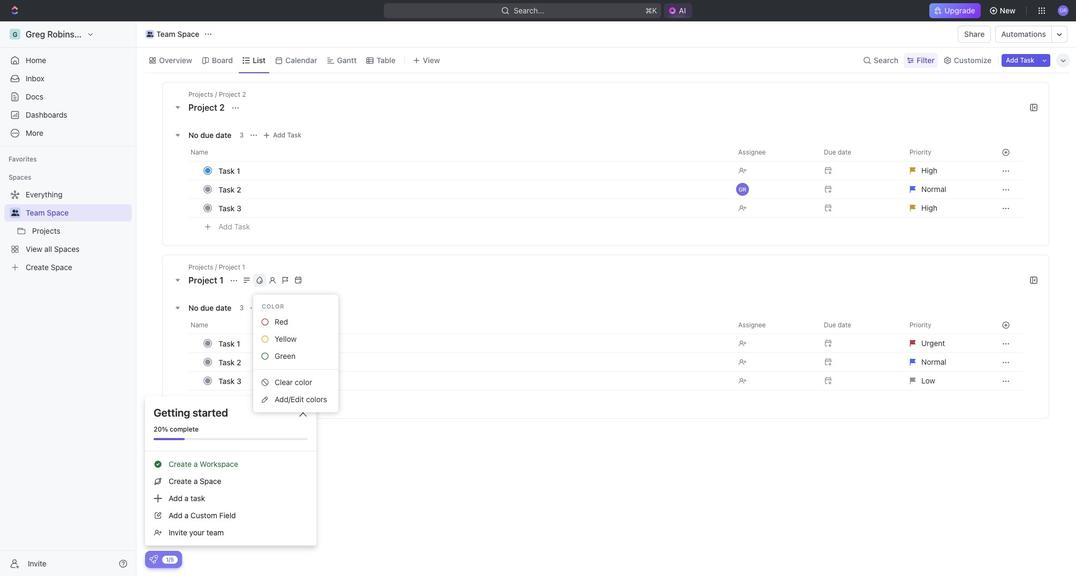 Task type: vqa. For each thing, say whether or not it's contained in the screenshot.
THE PROJECT associated with Project 2
yes



Task type: describe. For each thing, give the bounding box(es) containing it.
green
[[275, 352, 296, 361]]

due for 2
[[200, 130, 214, 140]]

create for create a workspace
[[169, 460, 192, 469]]

docs link
[[4, 88, 132, 106]]

a for task
[[185, 494, 189, 503]]

automations button
[[996, 26, 1052, 42]]

‎task 1
[[219, 339, 240, 348]]

2 for project 2
[[220, 103, 225, 112]]

project for project 2
[[189, 103, 217, 112]]

task 2
[[219, 185, 241, 194]]

2 for ‎task 2
[[237, 358, 241, 367]]

inbox link
[[4, 70, 132, 87]]

a for space
[[194, 477, 198, 486]]

1 horizontal spatial space
[[177, 29, 199, 39]]

new button
[[985, 2, 1022, 19]]

team inside tree
[[26, 208, 45, 217]]

add/edit
[[275, 395, 304, 404]]

‎task for ‎task 2
[[219, 358, 235, 367]]

favorites
[[9, 155, 37, 163]]

team space inside team space tree
[[26, 208, 69, 217]]

home link
[[4, 52, 132, 69]]

board
[[212, 55, 233, 65]]

task 2 link
[[216, 182, 730, 197]]

1 for task 1
[[237, 166, 240, 175]]

inbox
[[26, 74, 44, 83]]

workspace
[[200, 460, 238, 469]]

dashboards link
[[4, 107, 132, 124]]

onboarding checklist button element
[[149, 556, 158, 564]]

table link
[[374, 53, 396, 68]]

team space tree
[[4, 186, 132, 276]]

0 vertical spatial team
[[156, 29, 175, 39]]

home
[[26, 56, 46, 65]]

board link
[[210, 53, 233, 68]]

a for custom
[[185, 511, 189, 521]]

‎task 2
[[219, 358, 241, 367]]

no due date for 1
[[189, 303, 232, 312]]

create for create a space
[[169, 477, 192, 486]]

field
[[219, 511, 236, 521]]

create a workspace
[[169, 460, 238, 469]]

task 1 link
[[216, 163, 730, 179]]

red
[[275, 318, 288, 327]]

clear
[[275, 378, 293, 387]]

3 left color
[[240, 304, 244, 312]]

1/5
[[166, 557, 174, 563]]

search button
[[860, 53, 902, 68]]

project 2
[[189, 103, 227, 112]]

overview link
[[157, 53, 192, 68]]

getting started
[[154, 407, 228, 419]]

project for project 1
[[189, 276, 217, 285]]

date for 1
[[216, 303, 232, 312]]

0 vertical spatial user group image
[[147, 32, 153, 37]]

docs
[[26, 92, 43, 101]]

invite for invite your team
[[169, 529, 187, 538]]

no for project 1
[[189, 303, 199, 312]]

green button
[[258, 348, 334, 365]]

sidebar navigation
[[0, 21, 137, 577]]

20% complete
[[154, 426, 199, 434]]

1 for ‎task 1
[[237, 339, 240, 348]]

2 for task 2
[[237, 185, 241, 194]]

calendar link
[[283, 53, 317, 68]]

task 3 link for project 2
[[216, 201, 730, 216]]

list link
[[251, 53, 266, 68]]

your
[[189, 529, 205, 538]]

table
[[377, 55, 396, 65]]

task 3 link for project 1
[[216, 374, 730, 389]]



Task type: locate. For each thing, give the bounding box(es) containing it.
add a custom field
[[169, 511, 236, 521]]

invite your team
[[169, 529, 224, 538]]

‎task
[[219, 339, 235, 348], [219, 358, 235, 367]]

0 vertical spatial no due date
[[189, 130, 232, 140]]

a left task
[[185, 494, 189, 503]]

user group image inside team space tree
[[11, 210, 19, 216]]

1 vertical spatial 2
[[237, 185, 241, 194]]

1 no due date from the top
[[189, 130, 232, 140]]

1 vertical spatial team space
[[26, 208, 69, 217]]

0 vertical spatial date
[[216, 130, 232, 140]]

share button
[[958, 26, 992, 43]]

no down project 2
[[189, 130, 199, 140]]

1 ‎task from the top
[[219, 339, 235, 348]]

1
[[237, 166, 240, 175], [220, 276, 224, 285], [237, 339, 240, 348]]

1 create from the top
[[169, 460, 192, 469]]

1 for project 1
[[220, 276, 224, 285]]

no due date for 2
[[189, 130, 232, 140]]

task 3 for project 2
[[219, 204, 241, 213]]

task 1
[[219, 166, 240, 175]]

search
[[874, 55, 899, 65]]

task 3 link down the ‎task 2 link
[[216, 374, 730, 389]]

2 down ‎task 1
[[237, 358, 241, 367]]

user group image
[[147, 32, 153, 37], [11, 210, 19, 216]]

clear color button
[[258, 374, 334, 391]]

2 task 3 link from the top
[[216, 374, 730, 389]]

1 project from the top
[[189, 103, 217, 112]]

1 vertical spatial team space link
[[26, 205, 130, 222]]

‎task down ‎task 1
[[219, 358, 235, 367]]

red button
[[258, 314, 334, 331]]

getting
[[154, 407, 190, 419]]

1 vertical spatial ‎task
[[219, 358, 235, 367]]

2 down the board link at the left top of page
[[220, 103, 225, 112]]

0 horizontal spatial invite
[[28, 559, 46, 568]]

1 vertical spatial date
[[216, 303, 232, 312]]

task 3 down ‎task 2
[[219, 377, 241, 386]]

customize
[[954, 55, 992, 65]]

‎task 1 link
[[216, 336, 730, 352]]

2 ‎task from the top
[[219, 358, 235, 367]]

team space up the overview
[[156, 29, 199, 39]]

0 horizontal spatial space
[[47, 208, 69, 217]]

date down project 1
[[216, 303, 232, 312]]

task
[[191, 494, 205, 503]]

0 vertical spatial no
[[189, 130, 199, 140]]

0 vertical spatial project
[[189, 103, 217, 112]]

due for 1
[[200, 303, 214, 312]]

gantt
[[337, 55, 357, 65]]

0 vertical spatial 2
[[220, 103, 225, 112]]

0 vertical spatial team space link
[[143, 28, 202, 41]]

1 horizontal spatial team space link
[[143, 28, 202, 41]]

close image
[[299, 410, 307, 417]]

task inside 'link'
[[219, 166, 235, 175]]

task 3 link
[[216, 201, 730, 216], [216, 374, 730, 389]]

date
[[216, 130, 232, 140], [216, 303, 232, 312]]

due down project 2
[[200, 130, 214, 140]]

invite
[[169, 529, 187, 538], [28, 559, 46, 568]]

no due date down project 2
[[189, 130, 232, 140]]

no for project 2
[[189, 130, 199, 140]]

task 3
[[219, 204, 241, 213], [219, 377, 241, 386]]

1 vertical spatial task 3
[[219, 377, 241, 386]]

1 task 3 from the top
[[219, 204, 241, 213]]

date down project 2
[[216, 130, 232, 140]]

team space down spaces
[[26, 208, 69, 217]]

no due date
[[189, 130, 232, 140], [189, 303, 232, 312]]

1 vertical spatial no
[[189, 303, 199, 312]]

1 horizontal spatial user group image
[[147, 32, 153, 37]]

0 vertical spatial ‎task
[[219, 339, 235, 348]]

1 vertical spatial no due date
[[189, 303, 232, 312]]

2 due from the top
[[200, 303, 214, 312]]

no due date down project 1
[[189, 303, 232, 312]]

due
[[200, 130, 214, 140], [200, 303, 214, 312]]

0 vertical spatial task 3 link
[[216, 201, 730, 216]]

0 vertical spatial task 3
[[219, 204, 241, 213]]

task 3 down task 2
[[219, 204, 241, 213]]

upgrade
[[945, 6, 976, 15]]

colors
[[306, 395, 327, 404]]

1 vertical spatial 1
[[220, 276, 224, 285]]

0 horizontal spatial team space
[[26, 208, 69, 217]]

0 vertical spatial create
[[169, 460, 192, 469]]

automations
[[1002, 29, 1046, 39]]

yellow
[[275, 335, 297, 344]]

0 horizontal spatial team space link
[[26, 205, 130, 222]]

add/edit colors
[[275, 395, 327, 404]]

create up add a task
[[169, 477, 192, 486]]

2 date from the top
[[216, 303, 232, 312]]

add task button
[[1002, 54, 1039, 67], [260, 129, 306, 142], [214, 221, 254, 233], [260, 302, 306, 315], [214, 394, 254, 406]]

1 no from the top
[[189, 130, 199, 140]]

overview
[[159, 55, 192, 65]]

1 horizontal spatial team space
[[156, 29, 199, 39]]

0 vertical spatial due
[[200, 130, 214, 140]]

new
[[1000, 6, 1016, 15]]

2
[[220, 103, 225, 112], [237, 185, 241, 194], [237, 358, 241, 367]]

a up create a space
[[194, 460, 198, 469]]

0 vertical spatial invite
[[169, 529, 187, 538]]

team up overview link at the left top of the page
[[156, 29, 175, 39]]

list
[[253, 55, 266, 65]]

1 task 3 link from the top
[[216, 201, 730, 216]]

⌘k
[[645, 6, 657, 15]]

2 vertical spatial 2
[[237, 358, 241, 367]]

gantt link
[[335, 53, 357, 68]]

team space link
[[143, 28, 202, 41], [26, 205, 130, 222]]

color
[[262, 303, 284, 310]]

onboarding checklist button image
[[149, 556, 158, 564]]

task
[[1020, 56, 1035, 64], [287, 131, 302, 139], [219, 166, 235, 175], [219, 185, 235, 194], [219, 204, 235, 213], [234, 222, 250, 231], [287, 304, 302, 312], [219, 377, 235, 386], [234, 395, 250, 404]]

clear color
[[275, 378, 312, 387]]

20%
[[154, 426, 168, 434]]

task 3 for project 1
[[219, 377, 241, 386]]

add a task
[[169, 494, 205, 503]]

project
[[189, 103, 217, 112], [189, 276, 217, 285]]

1 vertical spatial invite
[[28, 559, 46, 568]]

search...
[[514, 6, 544, 15]]

0 horizontal spatial team
[[26, 208, 45, 217]]

2 create from the top
[[169, 477, 192, 486]]

started
[[193, 407, 228, 419]]

0 vertical spatial space
[[177, 29, 199, 39]]

add
[[1006, 56, 1019, 64], [273, 131, 286, 139], [219, 222, 232, 231], [273, 304, 286, 312], [219, 395, 232, 404], [169, 494, 183, 503], [169, 511, 183, 521]]

0 vertical spatial team space
[[156, 29, 199, 39]]

1 horizontal spatial invite
[[169, 529, 187, 538]]

1 vertical spatial task 3 link
[[216, 374, 730, 389]]

2 task 3 from the top
[[219, 377, 241, 386]]

team down spaces
[[26, 208, 45, 217]]

no
[[189, 130, 199, 140], [189, 303, 199, 312]]

1 vertical spatial project
[[189, 276, 217, 285]]

custom
[[191, 511, 217, 521]]

3 down task 2
[[237, 204, 241, 213]]

3 down ‎task 2
[[237, 377, 241, 386]]

3
[[240, 131, 244, 139], [237, 204, 241, 213], [240, 304, 244, 312], [237, 377, 241, 386]]

create
[[169, 460, 192, 469], [169, 477, 192, 486]]

a
[[194, 460, 198, 469], [194, 477, 198, 486], [185, 494, 189, 503], [185, 511, 189, 521]]

1 date from the top
[[216, 130, 232, 140]]

2 horizontal spatial space
[[200, 477, 221, 486]]

project 1
[[189, 276, 226, 285]]

team space link inside tree
[[26, 205, 130, 222]]

spaces
[[9, 174, 31, 182]]

a down add a task
[[185, 511, 189, 521]]

color
[[295, 378, 312, 387]]

2 vertical spatial 1
[[237, 339, 240, 348]]

invite for invite
[[28, 559, 46, 568]]

calendar
[[285, 55, 317, 65]]

no down project 1
[[189, 303, 199, 312]]

0 horizontal spatial user group image
[[11, 210, 19, 216]]

date for 2
[[216, 130, 232, 140]]

1 due from the top
[[200, 130, 214, 140]]

upgrade link
[[930, 3, 981, 18]]

‎task for ‎task 1
[[219, 339, 235, 348]]

0 vertical spatial 1
[[237, 166, 240, 175]]

add/edit colors button
[[258, 391, 334, 409]]

1 inside 'link'
[[237, 166, 240, 175]]

share
[[965, 29, 985, 39]]

task 3 link down task 2 link
[[216, 201, 730, 216]]

‎task 2 link
[[216, 355, 730, 370]]

add task
[[1006, 56, 1035, 64], [273, 131, 302, 139], [219, 222, 250, 231], [273, 304, 302, 312], [219, 395, 250, 404]]

dashboards
[[26, 110, 67, 119]]

space inside tree
[[47, 208, 69, 217]]

invite inside sidebar 'navigation'
[[28, 559, 46, 568]]

1 vertical spatial create
[[169, 477, 192, 486]]

team
[[207, 529, 224, 538]]

yellow button
[[258, 331, 334, 348]]

space
[[177, 29, 199, 39], [47, 208, 69, 217], [200, 477, 221, 486]]

2 vertical spatial space
[[200, 477, 221, 486]]

1 vertical spatial due
[[200, 303, 214, 312]]

team space
[[156, 29, 199, 39], [26, 208, 69, 217]]

1 vertical spatial space
[[47, 208, 69, 217]]

create up create a space
[[169, 460, 192, 469]]

3 up the task 1
[[240, 131, 244, 139]]

1 horizontal spatial team
[[156, 29, 175, 39]]

2 no from the top
[[189, 303, 199, 312]]

favorites button
[[4, 153, 41, 166]]

create a space
[[169, 477, 221, 486]]

1 vertical spatial team
[[26, 208, 45, 217]]

customize button
[[940, 53, 995, 68]]

due down project 1
[[200, 303, 214, 312]]

team
[[156, 29, 175, 39], [26, 208, 45, 217]]

a for workspace
[[194, 460, 198, 469]]

1 vertical spatial user group image
[[11, 210, 19, 216]]

2 down the task 1
[[237, 185, 241, 194]]

2 project from the top
[[189, 276, 217, 285]]

complete
[[170, 426, 199, 434]]

‎task up ‎task 2
[[219, 339, 235, 348]]

2 no due date from the top
[[189, 303, 232, 312]]

a up task
[[194, 477, 198, 486]]



